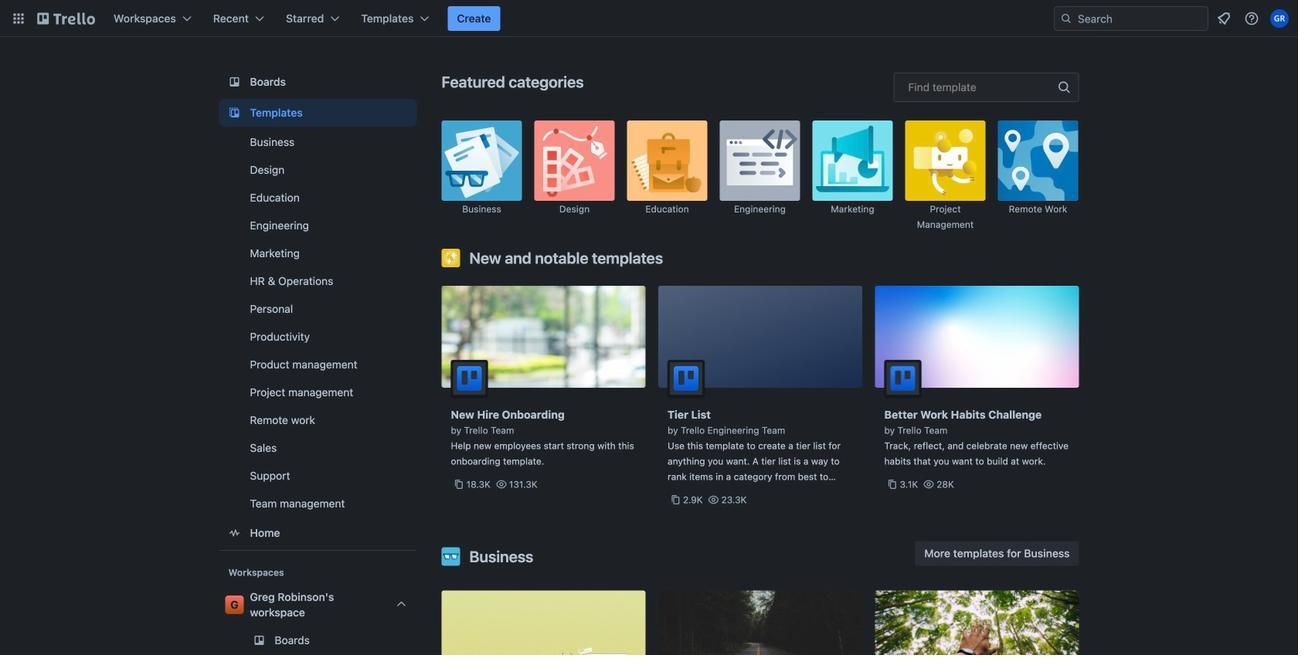 Task type: locate. For each thing, give the bounding box(es) containing it.
Search field
[[1073, 8, 1208, 29]]

design icon image
[[535, 121, 615, 201]]

1 horizontal spatial trello team image
[[885, 360, 922, 397]]

open information menu image
[[1245, 11, 1260, 26]]

1 trello team image from the left
[[451, 360, 488, 397]]

0 vertical spatial business icon image
[[442, 121, 522, 201]]

1 vertical spatial business icon image
[[442, 548, 460, 566]]

trello team image
[[451, 360, 488, 397], [885, 360, 922, 397]]

None field
[[894, 73, 1080, 102]]

search image
[[1061, 12, 1073, 25]]

template board image
[[225, 104, 244, 122]]

1 business icon image from the top
[[442, 121, 522, 201]]

0 horizontal spatial trello team image
[[451, 360, 488, 397]]

business icon image
[[442, 121, 522, 201], [442, 548, 460, 566]]

2 business icon image from the top
[[442, 548, 460, 566]]

education icon image
[[627, 121, 708, 201]]

marketing icon image
[[813, 121, 893, 201]]

engineering icon image
[[720, 121, 801, 201]]



Task type: describe. For each thing, give the bounding box(es) containing it.
trello engineering team image
[[668, 360, 705, 397]]

0 notifications image
[[1215, 9, 1234, 28]]

back to home image
[[37, 6, 95, 31]]

greg robinson (gregrobinson96) image
[[1271, 9, 1290, 28]]

board image
[[225, 73, 244, 91]]

project management icon image
[[906, 121, 986, 201]]

remote work icon image
[[998, 121, 1079, 201]]

home image
[[225, 524, 244, 543]]

2 trello team image from the left
[[885, 360, 922, 397]]

primary element
[[0, 0, 1299, 37]]



Task type: vqa. For each thing, say whether or not it's contained in the screenshot.
Business Icon
yes



